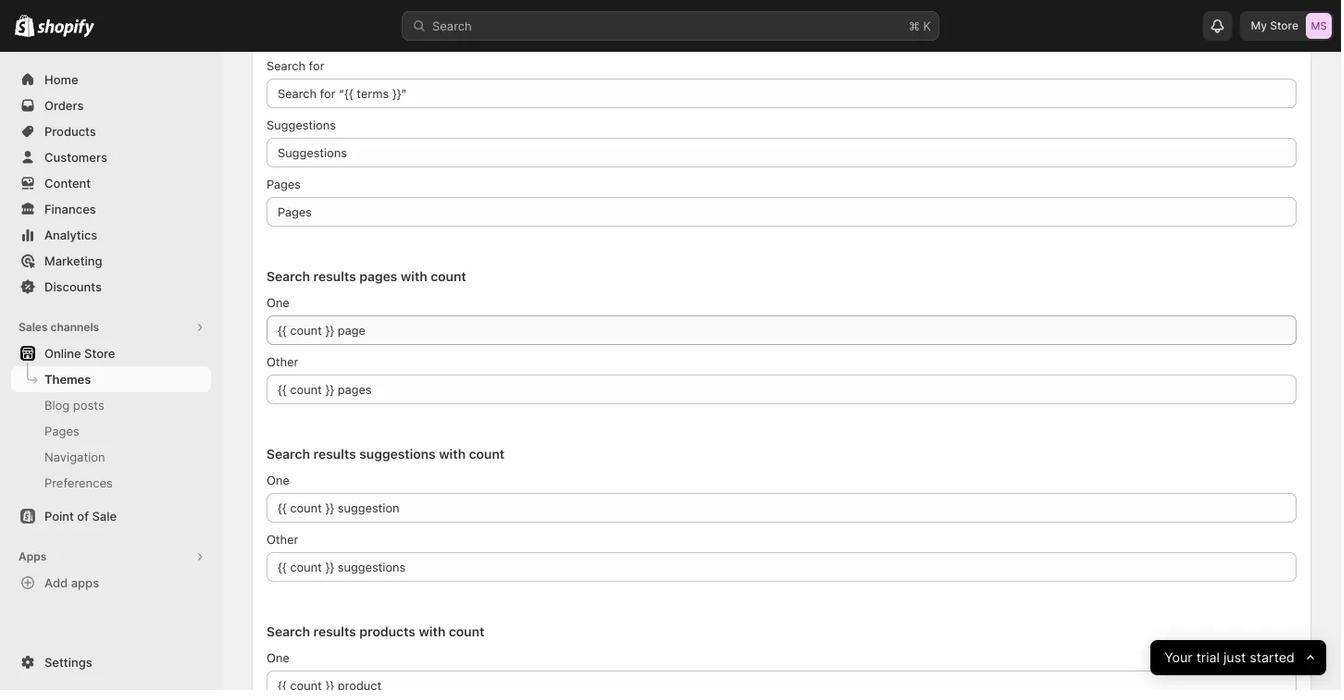 Task type: locate. For each thing, give the bounding box(es) containing it.
home link
[[11, 67, 211, 93]]

add
[[44, 576, 68, 590]]

orders
[[44, 98, 84, 112]]

1 horizontal spatial store
[[1271, 19, 1299, 32]]

⌘
[[909, 19, 920, 33]]

navigation link
[[11, 444, 211, 470]]

discounts link
[[11, 274, 211, 300]]

point of sale button
[[0, 504, 222, 530]]

finances link
[[11, 196, 211, 222]]

preferences link
[[11, 470, 211, 496]]

apps button
[[11, 544, 211, 570]]

my store
[[1251, 19, 1299, 32]]

posts
[[73, 398, 104, 412]]

0 horizontal spatial store
[[84, 346, 115, 361]]

orders link
[[11, 93, 211, 119]]

themes
[[44, 372, 91, 387]]

sales
[[19, 321, 48, 334]]

just
[[1224, 650, 1246, 666]]

your
[[1165, 650, 1193, 666]]

content
[[44, 176, 91, 190]]

your trial just started button
[[1151, 641, 1327, 676]]

of
[[77, 509, 89, 524]]

preferences
[[44, 476, 113, 490]]

apps
[[19, 550, 47, 564]]

finances
[[44, 202, 96, 216]]

0 vertical spatial store
[[1271, 19, 1299, 32]]

store right my
[[1271, 19, 1299, 32]]

channels
[[50, 321, 99, 334]]

store down the sales channels 'button' on the left top of page
[[84, 346, 115, 361]]

k
[[924, 19, 931, 33]]

your trial just started
[[1165, 650, 1295, 666]]

1 vertical spatial store
[[84, 346, 115, 361]]

store
[[1271, 19, 1299, 32], [84, 346, 115, 361]]

marketing link
[[11, 248, 211, 274]]

my
[[1251, 19, 1268, 32]]

sales channels
[[19, 321, 99, 334]]

apps
[[71, 576, 99, 590]]

shopify image
[[37, 19, 95, 37]]



Task type: vqa. For each thing, say whether or not it's contained in the screenshot.
rightmost to
no



Task type: describe. For each thing, give the bounding box(es) containing it.
sales channels button
[[11, 315, 211, 341]]

blog posts link
[[11, 393, 211, 419]]

content link
[[11, 170, 211, 196]]

home
[[44, 72, 78, 87]]

marketing
[[44, 254, 102, 268]]

point of sale
[[44, 509, 117, 524]]

pages link
[[11, 419, 211, 444]]

products
[[44, 124, 96, 138]]

shopify image
[[15, 14, 34, 37]]

store for online store
[[84, 346, 115, 361]]

blog
[[44, 398, 70, 412]]

online store
[[44, 346, 115, 361]]

started
[[1250, 650, 1295, 666]]

trial
[[1197, 650, 1220, 666]]

products link
[[11, 119, 211, 144]]

⌘ k
[[909, 19, 931, 33]]

analytics
[[44, 228, 97, 242]]

sale
[[92, 509, 117, 524]]

customers
[[44, 150, 107, 164]]

search
[[432, 19, 472, 33]]

themes link
[[11, 367, 211, 393]]

analytics link
[[11, 222, 211, 248]]

point
[[44, 509, 74, 524]]

blog posts
[[44, 398, 104, 412]]

discounts
[[44, 280, 102, 294]]

point of sale link
[[11, 504, 211, 530]]

add apps button
[[11, 570, 211, 596]]

store for my store
[[1271, 19, 1299, 32]]

online store link
[[11, 341, 211, 367]]

pages
[[44, 424, 80, 438]]

customers link
[[11, 144, 211, 170]]

add apps
[[44, 576, 99, 590]]

online
[[44, 346, 81, 361]]

my store image
[[1306, 13, 1332, 39]]

settings
[[44, 656, 92, 670]]

settings link
[[11, 650, 211, 676]]

navigation
[[44, 450, 105, 464]]



